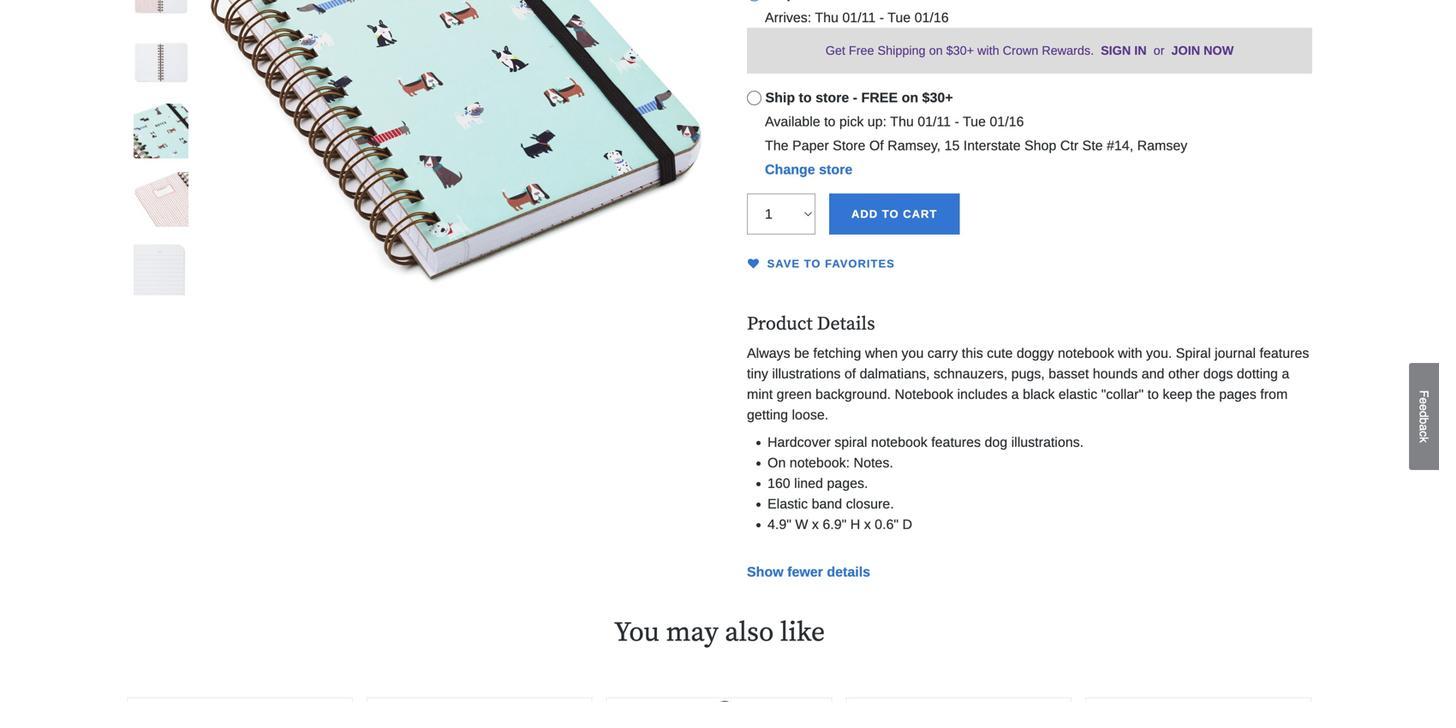 Task type: describe. For each thing, give the bounding box(es) containing it.
band
[[812, 497, 842, 512]]

available
[[765, 114, 821, 130]]

details
[[817, 313, 875, 336]]

to right save
[[804, 258, 821, 271]]

01/11 inside ship to store - free on $30+ available to pick up: thu 01/11 - tue 01/16 the paper store of ramsey, 15 interstate shop ctr ste #14, ramsey change store
[[918, 114, 951, 130]]

f e e d b a c k
[[1418, 391, 1431, 443]]

store
[[833, 138, 866, 154]]

0 horizontal spatial tue
[[888, 10, 911, 25]]

pugs,
[[1012, 366, 1045, 382]]

0 vertical spatial a
[[1282, 366, 1290, 382]]

always be fetching when you carry this cute doggy notebook with you. spiral journal features tiny illustrations of dalmatians, schnauzers, pugs, basset hounds and other dogs dotting a mint green background. notebook includes a black elastic "collar" to keep the pages from getting loose.
[[747, 346, 1310, 423]]

on inside ship to store - free on $30+ available to pick up: thu 01/11 - tue 01/16 the paper store of ramsey, 15 interstate shop ctr ste #14, ramsey change store
[[902, 90, 919, 106]]

pick
[[840, 114, 864, 130]]

get free shipping on $30+ with crown rewards. sign in or join now
[[826, 44, 1234, 57]]

you
[[902, 346, 924, 361]]

join
[[1172, 44, 1201, 57]]

with inside always be fetching when you carry this cute doggy notebook with you. spiral journal features tiny illustrations of dalmatians, schnauzers, pugs, basset hounds and other dogs dotting a mint green background. notebook includes a black elastic "collar" to keep the pages from getting loose.
[[1118, 346, 1143, 361]]

from
[[1261, 387, 1288, 402]]

the
[[1197, 387, 1216, 402]]

up:
[[868, 114, 887, 130]]

tue inside ship to store - free on $30+ available to pick up: thu 01/11 - tue 01/16 the paper store of ramsey, 15 interstate shop ctr ste #14, ramsey change store
[[963, 114, 986, 130]]

h
[[851, 517, 861, 533]]

change store button
[[747, 160, 853, 180]]

mint
[[747, 387, 773, 402]]

journal
[[1215, 346, 1256, 361]]

change
[[765, 162, 815, 178]]

to left pick at top
[[824, 114, 836, 130]]

dog
[[985, 435, 1008, 450]]

ctr
[[1061, 138, 1079, 154]]

background.
[[816, 387, 891, 402]]

ship
[[766, 90, 795, 106]]

includes
[[958, 387, 1008, 402]]

this
[[962, 346, 983, 361]]

product
[[747, 313, 813, 336]]

- for free
[[853, 90, 858, 106]]

0 horizontal spatial a
[[1012, 387, 1019, 402]]

sign in link
[[1101, 44, 1147, 57]]

0 vertical spatial $30+
[[946, 44, 974, 57]]

hounds
[[1093, 366, 1138, 382]]

black
[[1023, 387, 1055, 402]]

when
[[865, 346, 898, 361]]

notebook inside always be fetching when you carry this cute doggy notebook with you. spiral journal features tiny illustrations of dalmatians, schnauzers, pugs, basset hounds and other dogs dotting a mint green background. notebook includes a black elastic "collar" to keep the pages from getting loose.
[[1058, 346, 1115, 361]]

shop
[[1025, 138, 1057, 154]]

of
[[870, 138, 884, 154]]

crown
[[1003, 44, 1039, 57]]

features inside always be fetching when you carry this cute doggy notebook with you. spiral journal features tiny illustrations of dalmatians, schnauzers, pugs, basset hounds and other dogs dotting a mint green background. notebook includes a black elastic "collar" to keep the pages from getting loose.
[[1260, 346, 1310, 361]]

interstate
[[964, 138, 1021, 154]]

6.9"
[[823, 517, 847, 533]]

2 e from the top
[[1418, 405, 1431, 411]]

other
[[1169, 366, 1200, 382]]

basset
[[1049, 366, 1089, 382]]

b
[[1418, 418, 1431, 425]]

hardcover spiral notebook features dog illustrations. on notebook: notes. 160 lined pages. elastic band closure. 4.9" w x 6.9" h x 0.6" d
[[768, 435, 1084, 533]]

4.9"
[[768, 517, 792, 533]]

hardcover
[[768, 435, 831, 450]]

cute
[[987, 346, 1013, 361]]

getting
[[747, 408, 788, 423]]

lined
[[794, 476, 823, 491]]

loose.
[[792, 408, 829, 423]]

shipping
[[878, 44, 926, 57]]

1 article from the left
[[127, 698, 353, 703]]

f
[[1418, 391, 1431, 398]]

show
[[747, 565, 784, 580]]

add to cart
[[852, 208, 938, 221]]

a inside f e e d b a c k button
[[1418, 425, 1431, 431]]

schnauzers,
[[934, 366, 1008, 382]]

be
[[794, 346, 810, 361]]

pages
[[1220, 387, 1257, 402]]

thu inside ship to store - free on $30+ available to pick up: thu 01/11 - tue 01/16 the paper store of ramsey, 15 interstate shop ctr ste #14, ramsey change store
[[890, 114, 914, 130]]

you.
[[1147, 346, 1172, 361]]

w
[[795, 517, 808, 533]]

#14,
[[1107, 138, 1134, 154]]

sign
[[1101, 44, 1131, 57]]

show fewer details button
[[747, 565, 871, 581]]

save to favorites
[[763, 258, 895, 271]]

1 horizontal spatial on
[[929, 44, 943, 57]]

keep
[[1163, 387, 1193, 402]]

may
[[666, 616, 719, 651]]

heart image
[[747, 259, 763, 270]]

like
[[781, 616, 825, 651]]

dalmatians,
[[860, 366, 930, 382]]

tiny
[[747, 366, 769, 382]]

you
[[614, 616, 660, 651]]

k
[[1418, 437, 1431, 443]]

to
[[882, 208, 899, 221]]

1 x from the left
[[812, 517, 819, 533]]

arrives:
[[765, 10, 812, 25]]



Task type: locate. For each thing, give the bounding box(es) containing it.
0 horizontal spatial 01/16
[[915, 10, 949, 25]]

wellness journal spiral notebook, image
[[128, 699, 352, 703], [128, 699, 352, 703]]

free
[[862, 90, 898, 106]]

ste
[[1083, 138, 1103, 154]]

peanuts® snoopy and woodstock faux leather notebook, image
[[367, 699, 592, 703], [367, 699, 592, 703]]

ramsey,
[[888, 138, 941, 154]]

features left dog
[[932, 435, 981, 450]]

e up d
[[1418, 398, 1431, 405]]

store
[[816, 90, 849, 106], [819, 162, 853, 178]]

0 horizontal spatial notebook
[[871, 435, 928, 450]]

always
[[747, 346, 791, 361]]

to right ship
[[799, 90, 812, 106]]

0 vertical spatial on
[[929, 44, 943, 57]]

0 vertical spatial tue
[[888, 10, 911, 25]]

you may also like
[[614, 616, 825, 651]]

0 horizontal spatial on
[[902, 90, 919, 106]]

tue up shipping
[[888, 10, 911, 25]]

spiral
[[1176, 346, 1211, 361]]

1 horizontal spatial 01/11
[[918, 114, 951, 130]]

0 vertical spatial 01/16
[[915, 10, 949, 25]]

0 horizontal spatial x
[[812, 517, 819, 533]]

a
[[1282, 366, 1290, 382], [1012, 387, 1019, 402], [1418, 425, 1431, 431]]

get
[[826, 44, 846, 57]]

x right w
[[812, 517, 819, 533]]

grey chambray dear self pencils notebook, image
[[607, 699, 831, 703], [607, 699, 831, 703]]

1 vertical spatial tue
[[963, 114, 986, 130]]

notebook up notes.
[[871, 435, 928, 450]]

f e e d b a c k button
[[1410, 363, 1440, 470]]

1 vertical spatial 01/11
[[918, 114, 951, 130]]

01/16
[[915, 10, 949, 25], [990, 114, 1024, 130]]

$30+
[[946, 44, 974, 57], [922, 90, 953, 106]]

thu up get
[[815, 10, 839, 25]]

illustrations
[[772, 366, 841, 382]]

c
[[1418, 431, 1431, 437]]

0 horizontal spatial 01/11
[[843, 10, 876, 25]]

1 horizontal spatial -
[[880, 10, 884, 25]]

1 horizontal spatial a
[[1282, 366, 1290, 382]]

rewards.
[[1042, 44, 1094, 57]]

details
[[827, 565, 871, 580]]

notes.
[[854, 455, 893, 471]]

0 horizontal spatial thu
[[815, 10, 839, 25]]

save
[[767, 258, 800, 271]]

2 x from the left
[[864, 517, 871, 533]]

notebook
[[1058, 346, 1115, 361], [871, 435, 928, 450]]

15
[[945, 138, 960, 154]]

features inside hardcover spiral notebook features dog illustrations. on notebook: notes. 160 lined pages. elastic band closure. 4.9" w x 6.9" h x 0.6" d
[[932, 435, 981, 450]]

notebook:
[[790, 455, 850, 471]]

product details region
[[127, 0, 1313, 590]]

0 vertical spatial with
[[978, 44, 1000, 57]]

1 vertical spatial 01/16
[[990, 114, 1024, 130]]

x right the h
[[864, 517, 871, 533]]

little doggies spiral notebook image
[[134, 0, 189, 21], [202, 0, 713, 340], [134, 35, 189, 90], [134, 104, 189, 159], [134, 172, 189, 227], [134, 241, 189, 296]]

$30+ up 15
[[922, 90, 953, 106]]

notebook up basset at the right bottom of page
[[1058, 346, 1115, 361]]

- up pick at top
[[853, 90, 858, 106]]

article
[[127, 698, 353, 703], [367, 698, 593, 703], [1086, 698, 1312, 703]]

with up the hounds
[[1118, 346, 1143, 361]]

"collar"
[[1102, 387, 1144, 402]]

None radio
[[747, 91, 762, 106]]

0 vertical spatial -
[[880, 10, 884, 25]]

1 horizontal spatial 01/16
[[990, 114, 1024, 130]]

01/16 up shipping
[[915, 10, 949, 25]]

dotting
[[1237, 366, 1278, 382]]

2 horizontal spatial article
[[1086, 698, 1312, 703]]

1 vertical spatial -
[[853, 90, 858, 106]]

2 vertical spatial a
[[1418, 425, 1431, 431]]

show fewer details
[[747, 565, 871, 580]]

now
[[1204, 44, 1234, 57]]

1 vertical spatial thu
[[890, 114, 914, 130]]

features up dotting at the right bottom of page
[[1260, 346, 1310, 361]]

1 vertical spatial features
[[932, 435, 981, 450]]

pages.
[[827, 476, 868, 491]]

0 vertical spatial thu
[[815, 10, 839, 25]]

closure.
[[846, 497, 894, 512]]

01/11 up free in the top of the page
[[843, 10, 876, 25]]

green
[[777, 387, 812, 402]]

thu
[[815, 10, 839, 25], [890, 114, 914, 130]]

0 horizontal spatial with
[[978, 44, 1000, 57]]

2 vertical spatial -
[[955, 114, 960, 130]]

thu right up:
[[890, 114, 914, 130]]

to down and
[[1148, 387, 1159, 402]]

e
[[1418, 398, 1431, 405], [1418, 405, 1431, 411]]

2 article from the left
[[367, 698, 593, 703]]

on
[[768, 455, 786, 471]]

0.6"
[[875, 517, 899, 533]]

tue
[[888, 10, 911, 25], [963, 114, 986, 130]]

1 horizontal spatial tue
[[963, 114, 986, 130]]

a up k
[[1418, 425, 1431, 431]]

$30+ inside ship to store - free on $30+ available to pick up: thu 01/11 - tue 01/16 the paper store of ramsey, 15 interstate shop ctr ste #14, ramsey change store
[[922, 90, 953, 106]]

on
[[929, 44, 943, 57], [902, 90, 919, 106]]

3 article from the left
[[1086, 698, 1312, 703]]

160
[[768, 476, 791, 491]]

d
[[1418, 411, 1431, 418]]

0 vertical spatial 01/11
[[843, 10, 876, 25]]

1 vertical spatial $30+
[[922, 90, 953, 106]]

d
[[903, 517, 913, 533]]

also
[[725, 616, 774, 651]]

0 vertical spatial notebook
[[1058, 346, 1115, 361]]

arrives: thu 01/11 - tue 01/16
[[765, 10, 949, 25]]

product details
[[747, 313, 875, 336]]

01/16 up interstate
[[990, 114, 1024, 130]]

- up 15
[[955, 114, 960, 130]]

e up b
[[1418, 405, 1431, 411]]

to inside always be fetching when you carry this cute doggy notebook with you. spiral journal features tiny illustrations of dalmatians, schnauzers, pugs, basset hounds and other dogs dotting a mint green background. notebook includes a black elastic "collar" to keep the pages from getting loose.
[[1148, 387, 1159, 402]]

spiral
[[835, 435, 868, 450]]

1 horizontal spatial article
[[367, 698, 593, 703]]

free
[[849, 44, 874, 57]]

0 horizontal spatial article
[[127, 698, 353, 703]]

0 vertical spatial store
[[816, 90, 849, 106]]

dogs
[[1204, 366, 1233, 382]]

with left crown
[[978, 44, 1000, 57]]

- up shipping
[[880, 10, 884, 25]]

ship to store - free on $30+ available to pick up: thu 01/11 - tue 01/16 the paper store of ramsey, 15 interstate shop ctr ste #14, ramsey change store
[[765, 90, 1188, 178]]

1 horizontal spatial features
[[1260, 346, 1310, 361]]

tue up interstate
[[963, 114, 986, 130]]

add
[[852, 208, 878, 221]]

1 vertical spatial on
[[902, 90, 919, 106]]

doggy
[[1017, 346, 1054, 361]]

none radio inside product details region
[[747, 91, 762, 106]]

a left black
[[1012, 387, 1019, 402]]

little world changers™ the power of being me prompted journal with stickers, image
[[1087, 699, 1311, 703], [1087, 699, 1311, 703]]

1 vertical spatial store
[[819, 162, 853, 178]]

$30+ right shipping
[[946, 44, 974, 57]]

1 vertical spatial with
[[1118, 346, 1143, 361]]

1 horizontal spatial thu
[[890, 114, 914, 130]]

on right shipping
[[929, 44, 943, 57]]

cart
[[903, 208, 938, 221]]

0 horizontal spatial features
[[932, 435, 981, 450]]

illustrations.
[[1012, 435, 1084, 450]]

1 e from the top
[[1418, 398, 1431, 405]]

or
[[1154, 44, 1165, 57]]

in
[[1135, 44, 1147, 57]]

notebook
[[895, 387, 954, 402]]

1 vertical spatial notebook
[[871, 435, 928, 450]]

01/16 inside ship to store - free on $30+ available to pick up: thu 01/11 - tue 01/16 the paper store of ramsey, 15 interstate shop ctr ste #14, ramsey change store
[[990, 114, 1024, 130]]

store down the store
[[819, 162, 853, 178]]

2 horizontal spatial a
[[1418, 425, 1431, 431]]

fewer
[[788, 565, 823, 580]]

of
[[845, 366, 856, 382]]

paper
[[793, 138, 829, 154]]

2 horizontal spatial -
[[955, 114, 960, 130]]

1 vertical spatial a
[[1012, 387, 1019, 402]]

1 horizontal spatial notebook
[[1058, 346, 1115, 361]]

- for tue
[[880, 10, 884, 25]]

fetching
[[813, 346, 861, 361]]

a up from
[[1282, 366, 1290, 382]]

on right free
[[902, 90, 919, 106]]

1 horizontal spatial x
[[864, 517, 871, 533]]

store up pick at top
[[816, 90, 849, 106]]

0 vertical spatial features
[[1260, 346, 1310, 361]]

1 horizontal spatial with
[[1118, 346, 1143, 361]]

0 horizontal spatial -
[[853, 90, 858, 106]]

-
[[880, 10, 884, 25], [853, 90, 858, 106], [955, 114, 960, 130]]

01/11 up 15
[[918, 114, 951, 130]]

ramsey
[[1138, 138, 1188, 154]]

notebook inside hardcover spiral notebook features dog illustrations. on notebook: notes. 160 lined pages. elastic band closure. 4.9" w x 6.9" h x 0.6" d
[[871, 435, 928, 450]]

add to cart button
[[829, 194, 960, 235]]

features
[[1260, 346, 1310, 361], [932, 435, 981, 450]]

turquoise faux leather notebook with pen, image
[[847, 699, 1071, 703], [847, 699, 1071, 703]]

elastic
[[1059, 387, 1098, 402]]



Task type: vqa. For each thing, say whether or not it's contained in the screenshot.
features to the top
yes



